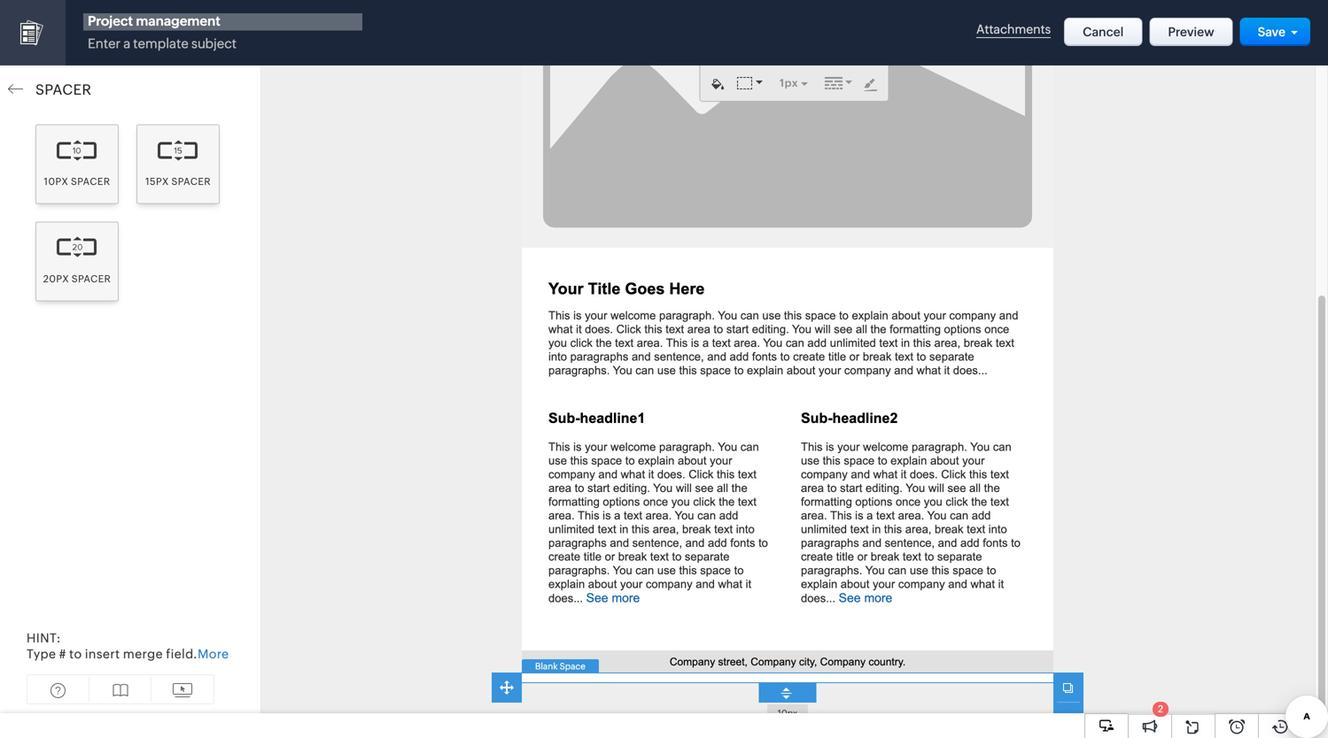 Task type: locate. For each thing, give the bounding box(es) containing it.
None button
[[1064, 18, 1142, 46], [1149, 18, 1233, 46], [1064, 18, 1142, 46], [1149, 18, 1233, 46]]

Enter a template name text field
[[83, 13, 362, 31]]

attachments
[[976, 22, 1051, 36]]



Task type: describe. For each thing, give the bounding box(es) containing it.
2
[[1158, 704, 1163, 715]]

save
[[1258, 25, 1286, 39]]



Task type: vqa. For each thing, say whether or not it's contained in the screenshot.
Enter a template name text box in the left of the page
yes



